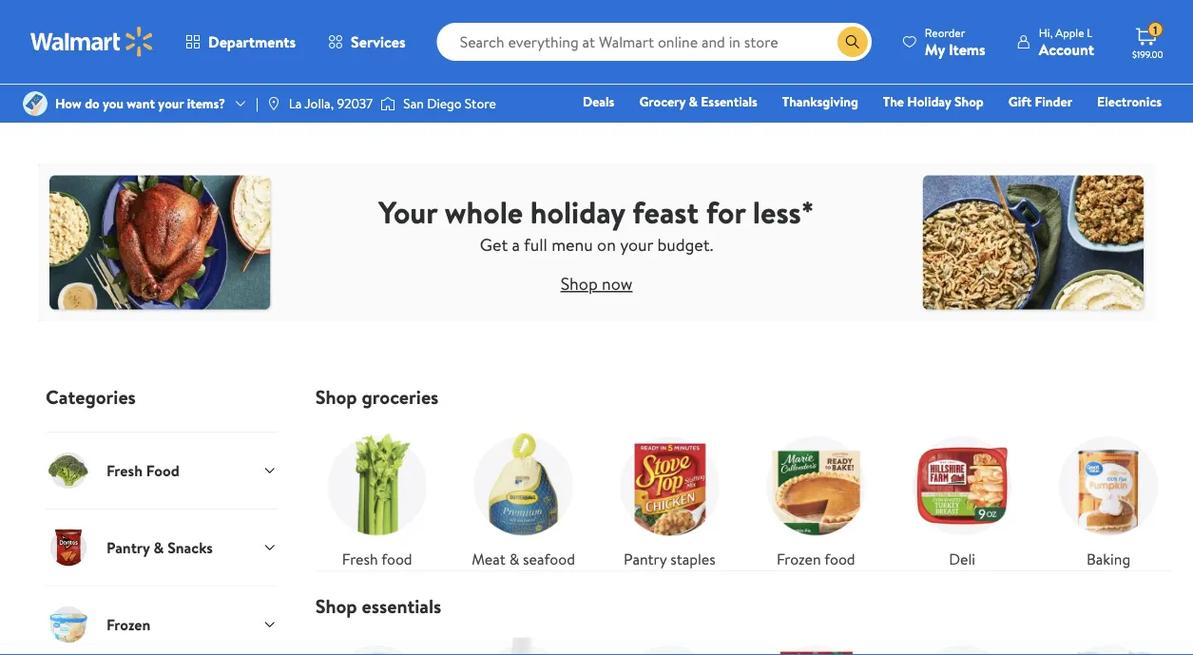 Task type: vqa. For each thing, say whether or not it's contained in the screenshot.
frozen for Frozen
yes



Task type: locate. For each thing, give the bounding box(es) containing it.
1 vertical spatial frozen
[[106, 614, 151, 635]]

2 food from the left
[[825, 548, 855, 569]]

items
[[949, 39, 986, 59]]

finder
[[1035, 92, 1073, 111]]

food inside frozen food link
[[825, 548, 855, 569]]

1 list from the top
[[304, 409, 1182, 570]]

list for shop groceries
[[304, 409, 1182, 570]]

pantry inside list
[[624, 548, 667, 569]]

0 horizontal spatial food
[[381, 548, 412, 569]]

Search search field
[[437, 23, 872, 61]]

departments button
[[169, 19, 312, 65]]

fresh inside dropdown button
[[106, 460, 143, 481]]

fresh food
[[342, 548, 412, 569]]

 image left san
[[381, 94, 396, 113]]

fresh
[[106, 460, 143, 481], [342, 548, 378, 569]]

deli
[[949, 548, 976, 569]]

holiday
[[530, 190, 625, 233]]

0 vertical spatial your
[[158, 94, 184, 113]]

 image right |
[[266, 96, 281, 111]]

0 vertical spatial frozen
[[777, 548, 821, 569]]

0 vertical spatial fresh
[[106, 460, 143, 481]]

pantry staples link
[[608, 424, 732, 570]]

1 horizontal spatial fresh
[[342, 548, 378, 569]]

meat & seafood
[[472, 548, 575, 569]]

1 horizontal spatial pantry
[[624, 548, 667, 569]]

gift finder
[[1009, 92, 1073, 111]]

1 horizontal spatial frozen
[[777, 548, 821, 569]]

shop down "fresh food"
[[315, 593, 357, 619]]

budget.
[[657, 233, 713, 256]]

1 vertical spatial list
[[304, 618, 1182, 655]]

& inside list
[[509, 548, 519, 569]]

your
[[379, 190, 437, 233]]

pantry left staples
[[624, 548, 667, 569]]

shop left groceries
[[315, 384, 357, 410]]

food
[[381, 548, 412, 569], [825, 548, 855, 569]]

2 horizontal spatial  image
[[381, 94, 396, 113]]

shop essentials
[[315, 593, 441, 619]]

gift finder link
[[1000, 91, 1081, 112]]

0 horizontal spatial fresh
[[106, 460, 143, 481]]

fresh inside list
[[342, 548, 378, 569]]

grocery
[[639, 92, 686, 111]]

0 vertical spatial list
[[304, 409, 1182, 570]]

meat
[[472, 548, 506, 569]]

pantry left snacks
[[106, 537, 150, 558]]

& for seafood
[[509, 548, 519, 569]]

home link
[[806, 118, 858, 138]]

frozen
[[777, 548, 821, 569], [106, 614, 151, 635]]

the
[[883, 92, 904, 111]]

0 horizontal spatial &
[[154, 537, 164, 558]]

toy
[[738, 119, 757, 137]]

walmart+ link
[[1097, 118, 1170, 138]]

frozen button
[[46, 586, 277, 655]]

2 list from the top
[[304, 618, 1182, 655]]

grocery & essentials link
[[631, 91, 766, 112]]

your right on
[[620, 233, 653, 256]]

 image for la
[[266, 96, 281, 111]]

items?
[[187, 94, 225, 113]]

frozen food link
[[754, 424, 878, 570]]

& inside 'link'
[[689, 92, 698, 111]]

Walmart Site-Wide search field
[[437, 23, 872, 61]]

food for frozen food
[[825, 548, 855, 569]]

reorder my items
[[925, 24, 986, 59]]

1 vertical spatial your
[[620, 233, 653, 256]]

pantry inside dropdown button
[[106, 537, 150, 558]]

pantry & snacks button
[[46, 509, 277, 586]]

fresh food button
[[46, 432, 277, 509]]

your whole holiday feast for less. get a full menu on your budget. shop now. image
[[38, 161, 1155, 324]]

food inside fresh food link
[[381, 548, 412, 569]]

& right the meat
[[509, 548, 519, 569]]

departments
[[208, 31, 296, 52]]

shop inside electronics toy shop
[[761, 119, 790, 137]]

 image
[[23, 91, 48, 116], [381, 94, 396, 113], [266, 96, 281, 111]]

now
[[602, 272, 633, 295]]

& left snacks
[[154, 537, 164, 558]]

fresh for fresh food
[[106, 460, 143, 481]]

for
[[706, 190, 746, 233]]

2 horizontal spatial &
[[689, 92, 698, 111]]

0 horizontal spatial frozen
[[106, 614, 151, 635]]

fresh left food
[[106, 460, 143, 481]]

your right want
[[158, 94, 184, 113]]

92037
[[337, 94, 373, 113]]

deals link
[[574, 91, 623, 112]]

la
[[289, 94, 302, 113]]

your whole holiday feast for less* get a full menu on your budget.
[[379, 190, 815, 256]]

fresh food
[[106, 460, 179, 481]]

$199.00
[[1132, 48, 1163, 60]]

list
[[304, 409, 1182, 570], [304, 618, 1182, 655]]

fashion link
[[866, 118, 927, 138]]

1 horizontal spatial  image
[[266, 96, 281, 111]]

want
[[127, 94, 155, 113]]

1 horizontal spatial your
[[620, 233, 653, 256]]

baking link
[[1047, 424, 1170, 570]]

pantry for pantry staples
[[624, 548, 667, 569]]

reorder
[[925, 24, 965, 40]]

 image left the how
[[23, 91, 48, 116]]

shop for groceries
[[315, 384, 357, 410]]

1 horizontal spatial food
[[825, 548, 855, 569]]

account
[[1039, 39, 1094, 59]]

1 food from the left
[[381, 548, 412, 569]]

feast
[[632, 190, 699, 233]]

0 horizontal spatial pantry
[[106, 537, 150, 558]]

list containing fresh food
[[304, 409, 1182, 570]]

walmart image
[[30, 27, 154, 57]]

frozen inside dropdown button
[[106, 614, 151, 635]]

jolla,
[[305, 94, 334, 113]]

pantry
[[106, 537, 150, 558], [624, 548, 667, 569]]

services button
[[312, 19, 422, 65]]

1 horizontal spatial &
[[509, 548, 519, 569]]

& right grocery
[[689, 92, 698, 111]]

pantry for pantry & snacks
[[106, 537, 150, 558]]

pantry staples
[[624, 548, 716, 569]]

the holiday shop link
[[875, 91, 992, 112]]

shop left the now
[[561, 272, 598, 295]]

my
[[925, 39, 945, 59]]

fresh food link
[[315, 424, 439, 570]]

your
[[158, 94, 184, 113], [620, 233, 653, 256]]

shop right toy
[[761, 119, 790, 137]]

apple
[[1056, 24, 1084, 40]]

l
[[1087, 24, 1093, 40]]

grocery & essentials
[[639, 92, 758, 111]]

frozen inside list
[[777, 548, 821, 569]]

&
[[689, 92, 698, 111], [154, 537, 164, 558], [509, 548, 519, 569]]

1 vertical spatial fresh
[[342, 548, 378, 569]]

deals
[[583, 92, 615, 111]]

0 horizontal spatial your
[[158, 94, 184, 113]]

full
[[524, 233, 548, 256]]

frozen for frozen
[[106, 614, 151, 635]]

registry link
[[934, 118, 1000, 138]]

fresh up shop essentials
[[342, 548, 378, 569]]

0 horizontal spatial  image
[[23, 91, 48, 116]]

 image for san
[[381, 94, 396, 113]]

shop
[[955, 92, 984, 111], [761, 119, 790, 137], [561, 272, 598, 295], [315, 384, 357, 410], [315, 593, 357, 619]]

shop up registry link
[[955, 92, 984, 111]]

get
[[480, 233, 508, 256]]

walmart+
[[1105, 119, 1162, 137]]

& inside dropdown button
[[154, 537, 164, 558]]



Task type: describe. For each thing, give the bounding box(es) containing it.
seafood
[[523, 548, 575, 569]]

a
[[512, 233, 520, 256]]

one debit
[[1016, 119, 1080, 137]]

essentials
[[701, 92, 758, 111]]

your inside 'your whole holiday feast for less* get a full menu on your budget.'
[[620, 233, 653, 256]]

categories
[[46, 384, 136, 410]]

less*
[[753, 190, 815, 233]]

frozen for frozen food
[[777, 548, 821, 569]]

gift
[[1009, 92, 1032, 111]]

fashion
[[874, 119, 918, 137]]

menu
[[552, 233, 593, 256]]

home
[[814, 119, 849, 137]]

search icon image
[[845, 34, 860, 49]]

1
[[1154, 22, 1158, 38]]

meat & seafood link
[[462, 424, 585, 570]]

hi,
[[1039, 24, 1053, 40]]

thanksgiving link
[[774, 91, 867, 112]]

la jolla, 92037
[[289, 94, 373, 113]]

hi, apple l account
[[1039, 24, 1094, 59]]

& for snacks
[[154, 537, 164, 558]]

pantry & snacks
[[106, 537, 213, 558]]

shop now
[[561, 272, 633, 295]]

shop for essentials
[[315, 593, 357, 619]]

baking
[[1087, 548, 1131, 569]]

the holiday shop
[[883, 92, 984, 111]]

|
[[256, 94, 258, 113]]

 image for how
[[23, 91, 48, 116]]

whole
[[445, 190, 523, 233]]

debit
[[1048, 119, 1080, 137]]

snacks
[[167, 537, 213, 558]]

electronics toy shop
[[738, 92, 1162, 137]]

shop for now
[[561, 272, 598, 295]]

food
[[146, 460, 179, 481]]

& for essentials
[[689, 92, 698, 111]]

toy shop link
[[729, 118, 798, 138]]

holiday
[[907, 92, 951, 111]]

shop now link
[[561, 272, 633, 295]]

electronics
[[1097, 92, 1162, 111]]

frozen food
[[777, 548, 855, 569]]

do
[[85, 94, 100, 113]]

fresh for fresh food
[[342, 548, 378, 569]]

deli link
[[901, 424, 1024, 570]]

registry
[[943, 119, 991, 137]]

how
[[55, 94, 82, 113]]

you
[[103, 94, 124, 113]]

one
[[1016, 119, 1045, 137]]

staples
[[670, 548, 716, 569]]

san
[[403, 94, 424, 113]]

how do you want your items?
[[55, 94, 225, 113]]

one debit link
[[1008, 118, 1089, 138]]

services
[[351, 31, 406, 52]]

diego
[[427, 94, 462, 113]]

food for fresh food
[[381, 548, 412, 569]]

shop groceries
[[315, 384, 439, 410]]

essentials
[[362, 593, 441, 619]]

on
[[597, 233, 616, 256]]

shop inside the holiday shop link
[[955, 92, 984, 111]]

thanksgiving
[[782, 92, 858, 111]]

store
[[465, 94, 496, 113]]

list for shop essentials
[[304, 618, 1182, 655]]

san diego store
[[403, 94, 496, 113]]

electronics link
[[1089, 91, 1170, 112]]

groceries
[[362, 384, 439, 410]]



